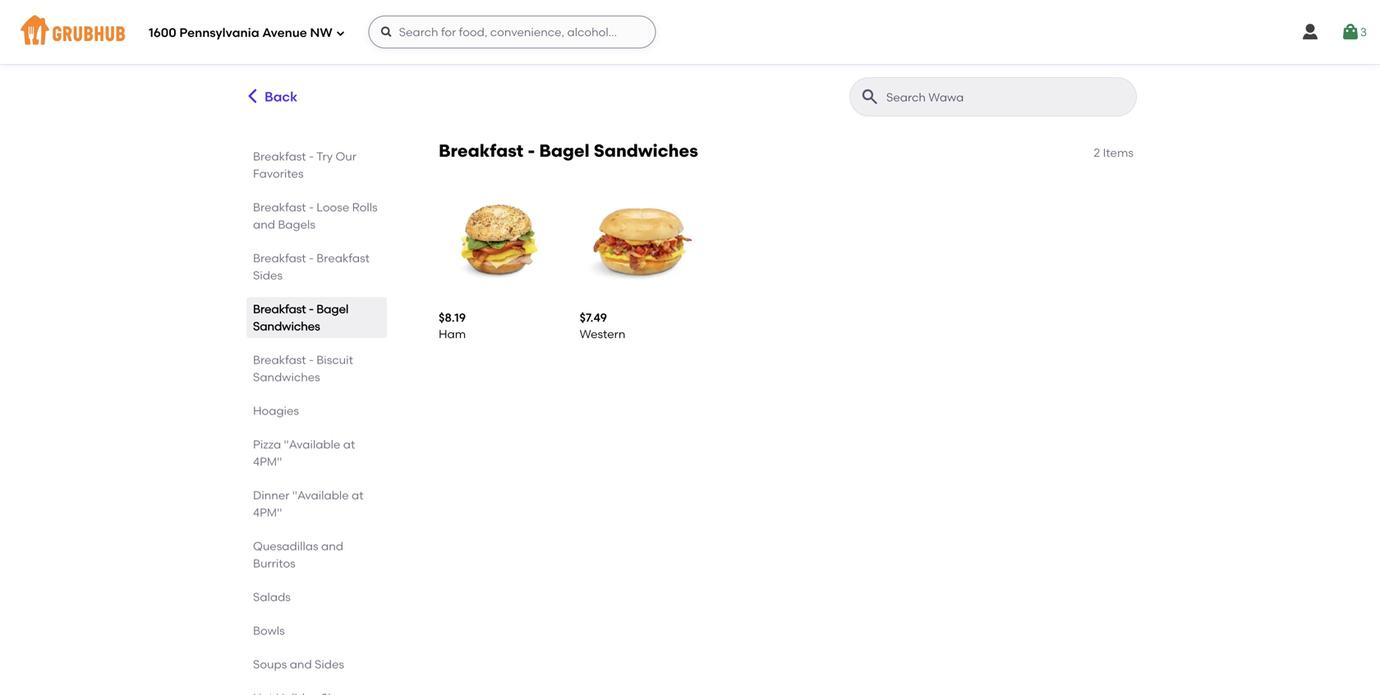 Task type: locate. For each thing, give the bounding box(es) containing it.
0 vertical spatial bagels
[[253, 116, 291, 130]]

at for dinner "available at 4pm"
[[352, 489, 364, 503]]

western image
[[580, 179, 701, 300]]

3 button
[[1341, 17, 1367, 47]]

1 vertical spatial sides
[[315, 658, 344, 672]]

breakfast - breakfast sides
[[253, 251, 370, 283]]

- inside breakfast - loose rolls and bagels
[[309, 200, 314, 214]]

"available
[[284, 438, 340, 452], [292, 489, 349, 503]]

and down dinner "available at 4pm" tab
[[321, 540, 343, 554]]

1 horizontal spatial svg image
[[1301, 22, 1320, 42]]

caret left icon image
[[244, 88, 261, 105]]

pennsylvania
[[179, 26, 259, 40]]

nw
[[310, 26, 333, 40]]

0 horizontal spatial sides
[[253, 269, 283, 283]]

1 vertical spatial breakfast - bagel sandwiches
[[253, 302, 349, 334]]

0 vertical spatial "available
[[284, 438, 340, 452]]

svg image inside 3 button
[[1341, 22, 1361, 42]]

0 vertical spatial breakfast - bagel sandwiches
[[439, 141, 698, 161]]

and
[[293, 116, 316, 130], [253, 218, 275, 232], [321, 540, 343, 554], [290, 658, 312, 672]]

salads
[[253, 591, 291, 605]]

1 horizontal spatial breakfast - bagel sandwiches
[[439, 141, 698, 161]]

at down 'pizza "available at 4pm"' tab at the bottom
[[352, 489, 364, 503]]

4pm" down the dinner
[[253, 506, 282, 520]]

1 vertical spatial at
[[352, 489, 364, 503]]

breakfast - try our favorites tab
[[253, 148, 380, 182]]

- for breakfast - toasted bagels and more tab
[[309, 99, 314, 113]]

- inside breakfast - breakfast sides
[[309, 251, 314, 265]]

salads tab
[[253, 589, 380, 606]]

4pm" down pizza
[[253, 455, 282, 469]]

0 vertical spatial at
[[343, 438, 355, 452]]

$8.19
[[439, 311, 466, 325]]

- inside breakfast - biscuit sandwiches
[[309, 353, 314, 367]]

and down favorites
[[253, 218, 275, 232]]

breakfast inside breakfast - try our favorites
[[253, 150, 306, 164]]

1 vertical spatial "available
[[292, 489, 349, 503]]

breakfast inside breakfast - loose rolls and bagels
[[253, 200, 306, 214]]

1 vertical spatial 4pm"
[[253, 506, 282, 520]]

hoagies
[[253, 404, 299, 418]]

try
[[316, 150, 333, 164]]

4pm" inside pizza "available at 4pm"
[[253, 455, 282, 469]]

bagels down back
[[253, 116, 291, 130]]

1 4pm" from the top
[[253, 455, 282, 469]]

4pm" for dinner "available at 4pm"
[[253, 506, 282, 520]]

"available inside pizza "available at 4pm"
[[284, 438, 340, 452]]

1 vertical spatial bagel
[[317, 302, 349, 316]]

sandwiches inside tab
[[253, 320, 320, 334]]

0 horizontal spatial bagel
[[317, 302, 349, 316]]

svg image
[[1301, 22, 1320, 42], [336, 28, 346, 38]]

sandwiches inside breakfast - biscuit sandwiches
[[253, 371, 320, 385]]

svg image
[[1341, 22, 1361, 42], [380, 25, 393, 39]]

0 vertical spatial 4pm"
[[253, 455, 282, 469]]

breakfast
[[253, 99, 306, 113], [439, 141, 524, 161], [253, 150, 306, 164], [253, 200, 306, 214], [253, 251, 306, 265], [317, 251, 370, 265], [253, 302, 306, 316], [253, 353, 306, 367]]

bowls
[[253, 625, 285, 638]]

breakfast for breakfast - try our favorites tab at top left
[[253, 150, 306, 164]]

at inside dinner "available at 4pm"
[[352, 489, 364, 503]]

- for breakfast - try our favorites tab at top left
[[309, 150, 314, 164]]

1 vertical spatial bagels
[[278, 218, 316, 232]]

at inside pizza "available at 4pm"
[[343, 438, 355, 452]]

1 vertical spatial sandwiches
[[253, 320, 320, 334]]

0 horizontal spatial svg image
[[336, 28, 346, 38]]

sides
[[253, 269, 283, 283], [315, 658, 344, 672]]

0 vertical spatial bagel
[[539, 141, 590, 161]]

and left more
[[293, 116, 316, 130]]

breakfast - try our favorites
[[253, 150, 357, 181]]

1 horizontal spatial svg image
[[1341, 22, 1361, 42]]

hoagies tab
[[253, 403, 380, 420]]

0 vertical spatial sides
[[253, 269, 283, 283]]

sandwiches
[[594, 141, 698, 161], [253, 320, 320, 334], [253, 371, 320, 385]]

4pm" inside dinner "available at 4pm"
[[253, 506, 282, 520]]

Search for food, convenience, alcohol... search field
[[369, 16, 656, 48]]

- for breakfast - loose rolls and bagels tab
[[309, 200, 314, 214]]

-
[[309, 99, 314, 113], [528, 141, 535, 161], [309, 150, 314, 164], [309, 200, 314, 214], [309, 251, 314, 265], [309, 302, 314, 316], [309, 353, 314, 367]]

at for pizza "available at 4pm"
[[343, 438, 355, 452]]

1 horizontal spatial bagel
[[539, 141, 590, 161]]

"available inside dinner "available at 4pm"
[[292, 489, 349, 503]]

sides down "bowls" tab
[[315, 658, 344, 672]]

back button
[[243, 77, 298, 117]]

quesadillas
[[253, 540, 319, 554]]

breakfast - bagel sandwiches tab
[[253, 301, 380, 335]]

breakfast - bagel sandwiches
[[439, 141, 698, 161], [253, 302, 349, 334]]

svg image left 3 button
[[1301, 22, 1320, 42]]

breakfast for breakfast - biscuit sandwiches tab
[[253, 353, 306, 367]]

tab
[[253, 690, 380, 696]]

loose
[[317, 200, 349, 214]]

bagels inside 'breakfast - toasted bagels and more'
[[253, 116, 291, 130]]

and inside 'breakfast - toasted bagels and more'
[[293, 116, 316, 130]]

at
[[343, 438, 355, 452], [352, 489, 364, 503]]

1600 pennsylvania avenue nw
[[149, 26, 333, 40]]

breakfast inside 'breakfast - toasted bagels and more'
[[253, 99, 306, 113]]

4pm"
[[253, 455, 282, 469], [253, 506, 282, 520]]

2 items
[[1094, 146, 1134, 160]]

toasted
[[316, 99, 361, 113]]

- inside tab
[[309, 302, 314, 316]]

- inside 'breakfast - toasted bagels and more'
[[309, 99, 314, 113]]

bagels up breakfast - breakfast sides
[[278, 218, 316, 232]]

2 vertical spatial sandwiches
[[253, 371, 320, 385]]

at down hoagies tab
[[343, 438, 355, 452]]

ham image
[[439, 179, 560, 300]]

more
[[318, 116, 347, 130]]

biscuit
[[317, 353, 353, 367]]

breakfast - toasted bagels and more
[[253, 99, 361, 130]]

bagels
[[253, 116, 291, 130], [278, 218, 316, 232]]

sandwiches for breakfast - biscuit sandwiches tab
[[253, 371, 320, 385]]

sides up breakfast - bagel sandwiches tab
[[253, 269, 283, 283]]

"available down 'pizza "available at 4pm"' tab at the bottom
[[292, 489, 349, 503]]

pizza
[[253, 438, 281, 452]]

svg image right nw
[[336, 28, 346, 38]]

breakfast inside breakfast - biscuit sandwiches
[[253, 353, 306, 367]]

bagel
[[539, 141, 590, 161], [317, 302, 349, 316]]

2 4pm" from the top
[[253, 506, 282, 520]]

bowls tab
[[253, 623, 380, 640]]

0 horizontal spatial breakfast - bagel sandwiches
[[253, 302, 349, 334]]

magnifying glass icon image
[[860, 87, 880, 107]]

- inside breakfast - try our favorites
[[309, 150, 314, 164]]

breakfast inside tab
[[253, 302, 306, 316]]

"available down hoagies tab
[[284, 438, 340, 452]]

breakfast - bagel sandwiches inside tab
[[253, 302, 349, 334]]

sandwiches for breakfast - bagel sandwiches tab
[[253, 320, 320, 334]]



Task type: describe. For each thing, give the bounding box(es) containing it.
- for breakfast - biscuit sandwiches tab
[[309, 353, 314, 367]]

sides inside breakfast - breakfast sides
[[253, 269, 283, 283]]

breakfast for breakfast - bagel sandwiches tab
[[253, 302, 306, 316]]

dinner "available at 4pm" tab
[[253, 487, 380, 522]]

and inside breakfast - loose rolls and bagels
[[253, 218, 275, 232]]

soups and sides
[[253, 658, 344, 672]]

bagels inside breakfast - loose rolls and bagels
[[278, 218, 316, 232]]

items
[[1103, 146, 1134, 160]]

quesadillas and burritos tab
[[253, 538, 380, 573]]

western
[[580, 328, 626, 342]]

soups and sides tab
[[253, 657, 380, 674]]

breakfast for breakfast - loose rolls and bagels tab
[[253, 200, 306, 214]]

dinner "available at 4pm"
[[253, 489, 364, 520]]

back
[[265, 89, 298, 105]]

burritos
[[253, 557, 296, 571]]

quesadillas and burritos
[[253, 540, 343, 571]]

breakfast for breakfast - toasted bagels and more tab
[[253, 99, 306, 113]]

pizza "available at 4pm" tab
[[253, 436, 380, 471]]

breakfast - breakfast sides tab
[[253, 250, 380, 284]]

breakfast for breakfast - breakfast sides tab
[[253, 251, 306, 265]]

dinner
[[253, 489, 290, 503]]

$8.19 ham
[[439, 311, 466, 342]]

0 horizontal spatial svg image
[[380, 25, 393, 39]]

our
[[336, 150, 357, 164]]

1600
[[149, 26, 176, 40]]

and right soups
[[290, 658, 312, 672]]

breakfast - loose rolls and bagels
[[253, 200, 378, 232]]

1 horizontal spatial sides
[[315, 658, 344, 672]]

0 vertical spatial sandwiches
[[594, 141, 698, 161]]

$7.49 western
[[580, 311, 626, 342]]

pizza "available at 4pm"
[[253, 438, 355, 469]]

"available for pizza
[[284, 438, 340, 452]]

breakfast - biscuit sandwiches
[[253, 353, 353, 385]]

avenue
[[262, 26, 307, 40]]

breakfast - toasted bagels and more tab
[[253, 97, 380, 131]]

breakfast - biscuit sandwiches tab
[[253, 352, 380, 386]]

favorites
[[253, 167, 304, 181]]

soups
[[253, 658, 287, 672]]

and inside 'quesadillas and burritos'
[[321, 540, 343, 554]]

breakfast - loose rolls and bagels tab
[[253, 199, 380, 233]]

"available for dinner
[[292, 489, 349, 503]]

4pm" for pizza "available at 4pm"
[[253, 455, 282, 469]]

ham
[[439, 328, 466, 342]]

Search Wawa search field
[[885, 90, 1132, 105]]

bagel inside breakfast - bagel sandwiches tab
[[317, 302, 349, 316]]

2
[[1094, 146, 1100, 160]]

$7.49
[[580, 311, 607, 325]]

- for breakfast - breakfast sides tab
[[309, 251, 314, 265]]

rolls
[[352, 200, 378, 214]]

3
[[1361, 25, 1367, 39]]

main navigation navigation
[[0, 0, 1380, 64]]

- for breakfast - bagel sandwiches tab
[[309, 302, 314, 316]]



Task type: vqa. For each thing, say whether or not it's contained in the screenshot.
categories "button"
no



